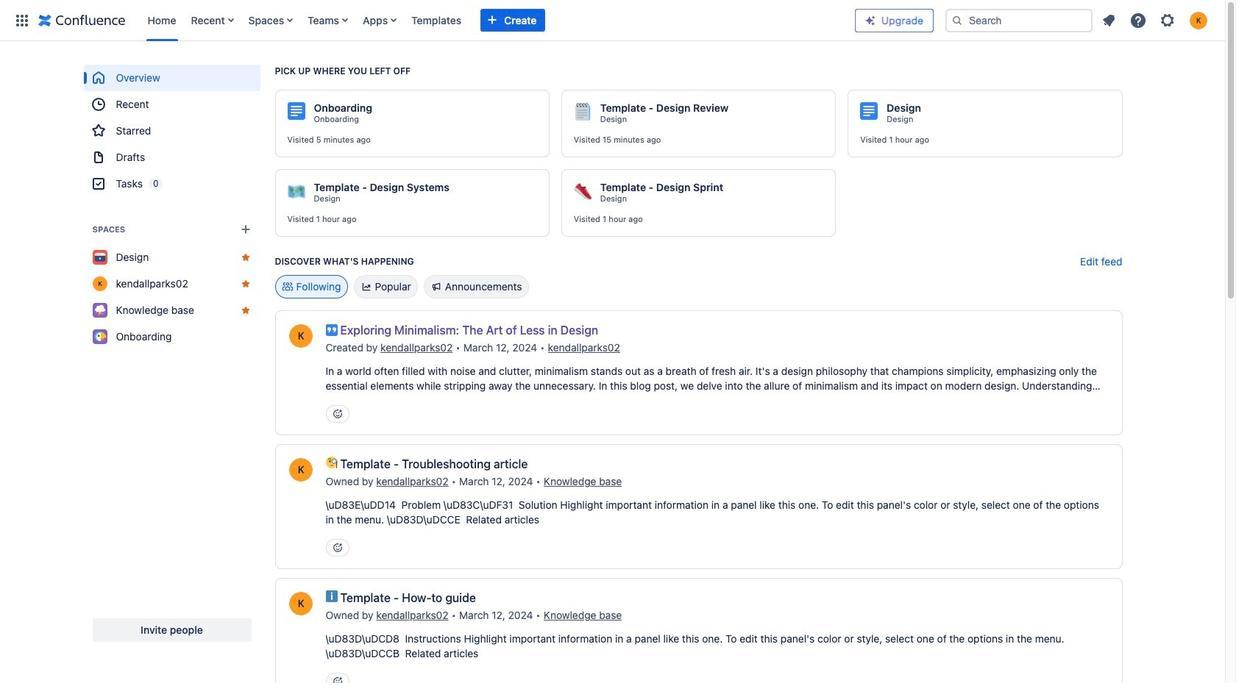 Task type: locate. For each thing, give the bounding box(es) containing it.
0 vertical spatial unstar this space image
[[239, 252, 251, 263]]

:notepad_spiral: image
[[574, 103, 591, 121], [574, 103, 591, 121]]

1 vertical spatial unstar this space image
[[239, 278, 251, 290]]

global element
[[9, 0, 855, 41]]

2 unstar this space image from the top
[[239, 278, 251, 290]]

3 add reaction image from the top
[[331, 676, 343, 684]]

:face_with_monocle: image
[[326, 457, 337, 469]]

1 vertical spatial more information about kendallparks02 image
[[287, 457, 314, 483]]

:map: image
[[287, 182, 305, 200]]

:athletic_shoe: image
[[574, 182, 591, 200]]

unstar this space image down create a space image
[[239, 252, 251, 263]]

2 add reaction image from the top
[[331, 542, 343, 554]]

0 vertical spatial add reaction image
[[331, 408, 343, 420]]

group
[[84, 65, 260, 197]]

confluence image
[[38, 11, 125, 29], [38, 11, 125, 29]]

None search field
[[945, 8, 1093, 32]]

1 vertical spatial add reaction image
[[331, 542, 343, 554]]

1 more information about kendallparks02 image from the top
[[287, 323, 314, 349]]

add reaction image
[[331, 408, 343, 420], [331, 542, 343, 554], [331, 676, 343, 684]]

unstar this space image
[[239, 305, 251, 316]]

0 vertical spatial more information about kendallparks02 image
[[287, 323, 314, 349]]

list
[[140, 0, 855, 41], [1096, 7, 1216, 33]]

:information_source: image
[[326, 591, 337, 603], [326, 591, 337, 603]]

1 add reaction image from the top
[[331, 408, 343, 420]]

1 horizontal spatial list
[[1096, 7, 1216, 33]]

unstar this space image
[[239, 252, 251, 263], [239, 278, 251, 290]]

:athletic_shoe: image
[[574, 182, 591, 200]]

:face_with_monocle: image
[[326, 457, 337, 469]]

settings icon image
[[1159, 11, 1176, 29]]

more information about kendallparks02 image
[[287, 323, 314, 349], [287, 457, 314, 483]]

unstar this space image up unstar this space image
[[239, 278, 251, 290]]

banner
[[0, 0, 1225, 41]]

search image
[[951, 14, 963, 26]]

0 horizontal spatial list
[[140, 0, 855, 41]]

2 vertical spatial add reaction image
[[331, 676, 343, 684]]



Task type: describe. For each thing, give the bounding box(es) containing it.
your profile and preferences image
[[1190, 11, 1207, 29]]

add reaction image for more information about kendallparks02 icon
[[331, 676, 343, 684]]

list for appswitcher icon
[[140, 0, 855, 41]]

add reaction image for 1st more information about kendallparks02 image
[[331, 408, 343, 420]]

2 more information about kendallparks02 image from the top
[[287, 457, 314, 483]]

more information about kendallparks02 image
[[287, 591, 314, 617]]

list for premium icon
[[1096, 7, 1216, 33]]

create a space image
[[237, 221, 254, 238]]

Search field
[[945, 8, 1093, 32]]

:map: image
[[287, 182, 305, 200]]

premium image
[[864, 14, 876, 26]]

1 unstar this space image from the top
[[239, 252, 251, 263]]

notification icon image
[[1100, 11, 1118, 29]]

help icon image
[[1129, 11, 1147, 29]]

appswitcher icon image
[[13, 11, 31, 29]]

add reaction image for second more information about kendallparks02 image from the top of the page
[[331, 542, 343, 554]]



Task type: vqa. For each thing, say whether or not it's contained in the screenshot.
Align left Image
no



